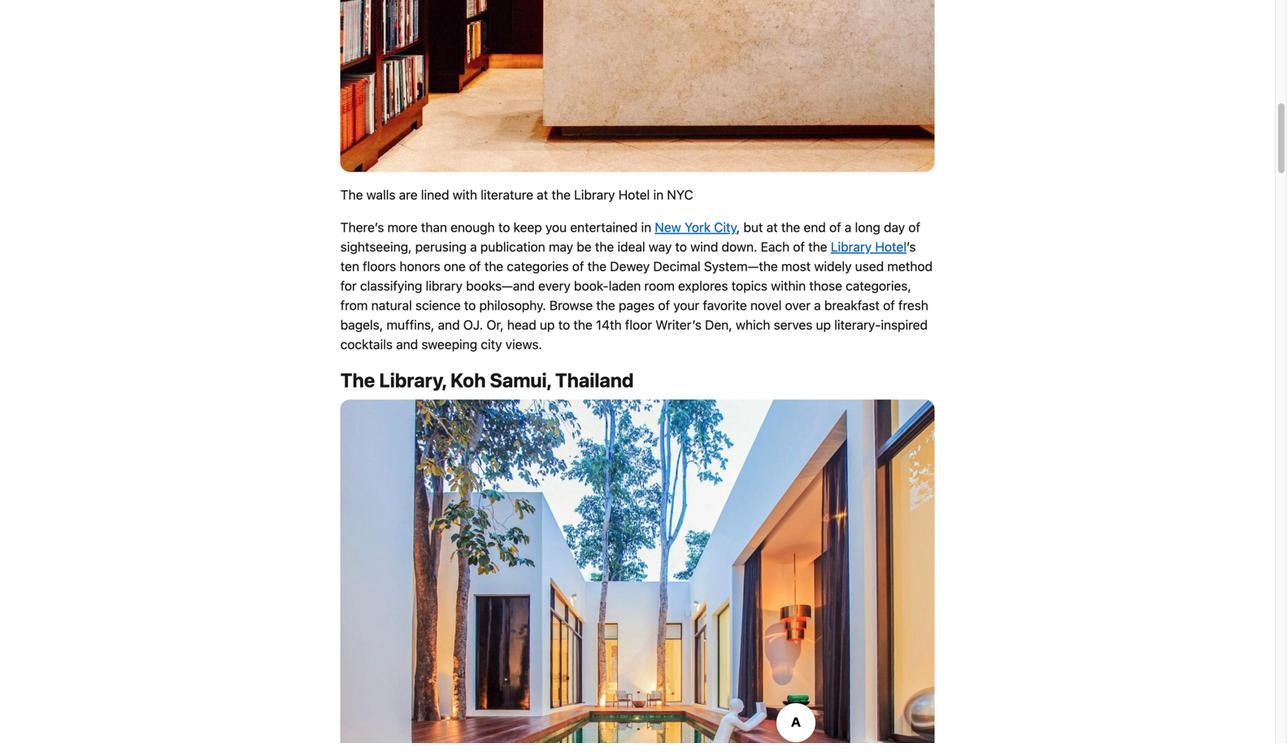 Task type: vqa. For each thing, say whether or not it's contained in the screenshot.
Den, at the top of the page
yes



Task type: locate. For each thing, give the bounding box(es) containing it.
library hotel
[[831, 239, 907, 255]]

a down enough
[[470, 239, 477, 255]]

you
[[546, 220, 567, 235]]

0 vertical spatial hotel
[[619, 187, 650, 203]]

0 horizontal spatial at
[[537, 187, 548, 203]]

1 horizontal spatial up
[[816, 317, 831, 333]]

those
[[810, 278, 843, 294]]

a right over
[[814, 298, 821, 313]]

system—the
[[704, 259, 778, 274]]

there's more than enough to keep you entertained in new york city
[[341, 220, 737, 235]]

books—and
[[466, 278, 535, 294]]

muffins,
[[387, 317, 435, 333]]

a left long
[[845, 220, 852, 235]]

0 vertical spatial at
[[537, 187, 548, 203]]

0 horizontal spatial hotel
[[619, 187, 650, 203]]

up
[[540, 317, 555, 333], [816, 317, 831, 333]]

library hotel link
[[831, 239, 907, 255]]

cocktails
[[341, 337, 393, 352]]

of right end
[[830, 220, 842, 235]]

library down long
[[831, 239, 872, 255]]

end
[[804, 220, 826, 235]]

and
[[438, 317, 460, 333], [396, 337, 418, 352]]

0 vertical spatial the
[[341, 187, 363, 203]]

decimal
[[654, 259, 701, 274]]

1 horizontal spatial and
[[438, 317, 460, 333]]

floor
[[625, 317, 653, 333]]

room
[[645, 278, 675, 294]]

0 horizontal spatial library
[[574, 187, 615, 203]]

lined
[[421, 187, 449, 203]]

enough
[[451, 220, 495, 235]]

thailand
[[555, 369, 634, 392]]

more
[[388, 220, 418, 235]]

0 vertical spatial a
[[845, 220, 852, 235]]

1 vertical spatial the
[[341, 369, 375, 392]]

library
[[574, 187, 615, 203], [831, 239, 872, 255]]

and up sweeping
[[438, 317, 460, 333]]

a reader's paradise awaits at the library image
[[341, 400, 935, 744]]

way
[[649, 239, 672, 255]]

there's
[[341, 220, 384, 235]]

1 horizontal spatial at
[[767, 220, 778, 235]]

1 vertical spatial a
[[470, 239, 477, 255]]

bagels,
[[341, 317, 383, 333]]

of down room
[[658, 298, 670, 313]]

to
[[499, 220, 510, 235], [676, 239, 687, 255], [464, 298, 476, 313], [559, 317, 570, 333]]

0 horizontal spatial and
[[396, 337, 418, 352]]

2 horizontal spatial a
[[845, 220, 852, 235]]

the
[[552, 187, 571, 203], [782, 220, 801, 235], [595, 239, 614, 255], [809, 239, 828, 255], [485, 259, 504, 274], [588, 259, 607, 274], [597, 298, 616, 313], [574, 317, 593, 333]]

1 the from the top
[[341, 187, 363, 203]]

's ten floors honors one of the categories of the dewey decimal system—the most widely used method for classifying library books—and every book-laden room explores topics within those categories, from natural science to philosophy. browse the pages of your favorite novel over a breakfast of fresh bagels, muffins, and oj. or, head up to the 14th floor writer's den, which serves up literary-inspired cocktails and sweeping city views.
[[341, 239, 933, 352]]

sweeping
[[422, 337, 478, 352]]

library up entertained
[[574, 187, 615, 203]]

to up decimal
[[676, 239, 687, 255]]

at up there's more than enough to keep you entertained in new york city
[[537, 187, 548, 203]]

within
[[771, 278, 806, 294]]

in left nyc
[[654, 187, 664, 203]]

2 the from the top
[[341, 369, 375, 392]]

the down end
[[809, 239, 828, 255]]

fresh
[[899, 298, 929, 313]]

1 vertical spatial and
[[396, 337, 418, 352]]

in
[[654, 187, 664, 203], [641, 220, 652, 235]]

hotel down day
[[876, 239, 907, 255]]

the for the walls are lined with literature at the library hotel in nyc
[[341, 187, 363, 203]]

or,
[[487, 317, 504, 333]]

the library, koh samui, thailand
[[341, 369, 634, 392]]

library,
[[379, 369, 447, 392]]

the down browse
[[574, 317, 593, 333]]

1 horizontal spatial a
[[814, 298, 821, 313]]

over
[[785, 298, 811, 313]]

in left new
[[641, 220, 652, 235]]

to inside , but at the end of a long day of sightseeing, perusing a publication may be the ideal way to wind down. each of the
[[676, 239, 687, 255]]

up right "head"
[[540, 317, 555, 333]]

city
[[481, 337, 502, 352]]

1 vertical spatial library
[[831, 239, 872, 255]]

1 vertical spatial in
[[641, 220, 652, 235]]

the left walls
[[341, 187, 363, 203]]

a inside 's ten floors honors one of the categories of the dewey decimal system—the most widely used method for classifying library books—and every book-laden room explores topics within those categories, from natural science to philosophy. browse the pages of your favorite novel over a breakfast of fresh bagels, muffins, and oj. or, head up to the 14th floor writer's den, which serves up literary-inspired cocktails and sweeping city views.
[[814, 298, 821, 313]]

1 vertical spatial at
[[767, 220, 778, 235]]

inspired
[[881, 317, 928, 333]]

a
[[845, 220, 852, 235], [470, 239, 477, 255], [814, 298, 821, 313]]

walls
[[367, 187, 396, 203]]

novel
[[751, 298, 782, 313]]

hotel up , but at the end of a long day of sightseeing, perusing a publication may be the ideal way to wind down. each of the
[[619, 187, 650, 203]]

the down cocktails
[[341, 369, 375, 392]]

book-
[[574, 278, 609, 294]]

1 horizontal spatial in
[[654, 187, 664, 203]]

of
[[830, 220, 842, 235], [909, 220, 921, 235], [793, 239, 805, 255], [469, 259, 481, 274], [573, 259, 584, 274], [658, 298, 670, 313], [884, 298, 895, 313]]

up right serves
[[816, 317, 831, 333]]

which
[[736, 317, 771, 333]]

are
[[399, 187, 418, 203]]

0 horizontal spatial up
[[540, 317, 555, 333]]

2 vertical spatial a
[[814, 298, 821, 313]]

1 vertical spatial hotel
[[876, 239, 907, 255]]

views.
[[506, 337, 542, 352]]

long
[[855, 220, 881, 235]]

each
[[761, 239, 790, 255]]

the up 14th
[[597, 298, 616, 313]]

at
[[537, 187, 548, 203], [767, 220, 778, 235]]

the
[[341, 187, 363, 203], [341, 369, 375, 392]]

and down 'muffins,'
[[396, 337, 418, 352]]

library
[[426, 278, 463, 294]]

at right but
[[767, 220, 778, 235]]

0 vertical spatial in
[[654, 187, 664, 203]]

entertained
[[570, 220, 638, 235]]

explores
[[679, 278, 728, 294]]

serves
[[774, 317, 813, 333]]

1 horizontal spatial library
[[831, 239, 872, 255]]

0 horizontal spatial a
[[470, 239, 477, 255]]



Task type: describe. For each thing, give the bounding box(es) containing it.
categories
[[507, 259, 569, 274]]

used
[[856, 259, 884, 274]]

at inside , but at the end of a long day of sightseeing, perusing a publication may be the ideal way to wind down. each of the
[[767, 220, 778, 235]]

one
[[444, 259, 466, 274]]

down.
[[722, 239, 758, 255]]

publication
[[481, 239, 546, 255]]

1 horizontal spatial hotel
[[876, 239, 907, 255]]

nyc
[[667, 187, 694, 203]]

for
[[341, 278, 357, 294]]

topics
[[732, 278, 768, 294]]

samui,
[[490, 369, 551, 392]]

to up publication
[[499, 220, 510, 235]]

perusing
[[415, 239, 467, 255]]

of up 's
[[909, 220, 921, 235]]

1 up from the left
[[540, 317, 555, 333]]

oj.
[[464, 317, 483, 333]]

from
[[341, 298, 368, 313]]

ideal
[[618, 239, 646, 255]]

breakfast
[[825, 298, 880, 313]]

, but at the end of a long day of sightseeing, perusing a publication may be the ideal way to wind down. each of the
[[341, 220, 921, 255]]

of right 'one'
[[469, 259, 481, 274]]

york
[[685, 220, 711, 235]]

natural
[[371, 298, 412, 313]]

to down browse
[[559, 317, 570, 333]]

browse
[[550, 298, 593, 313]]

be
[[577, 239, 592, 255]]

den,
[[705, 317, 733, 333]]

the left end
[[782, 220, 801, 235]]

0 vertical spatial library
[[574, 187, 615, 203]]

the for the library, koh samui, thailand
[[341, 369, 375, 392]]

0 horizontal spatial in
[[641, 220, 652, 235]]

but
[[744, 220, 763, 235]]

favorite
[[703, 298, 747, 313]]

laden
[[609, 278, 641, 294]]

floors
[[363, 259, 396, 274]]

0 vertical spatial and
[[438, 317, 460, 333]]

's
[[907, 239, 916, 255]]

method
[[888, 259, 933, 274]]

literary-
[[835, 317, 881, 333]]

may
[[549, 239, 574, 255]]

than
[[421, 220, 447, 235]]

classifying
[[360, 278, 423, 294]]

2 up from the left
[[816, 317, 831, 333]]

,
[[737, 220, 740, 235]]

keep
[[514, 220, 542, 235]]

the up the book-
[[588, 259, 607, 274]]

pages
[[619, 298, 655, 313]]

of down be
[[573, 259, 584, 274]]

new
[[655, 220, 682, 235]]

the down entertained
[[595, 239, 614, 255]]

science
[[416, 298, 461, 313]]

head
[[507, 317, 537, 333]]

ten
[[341, 259, 359, 274]]

dewey
[[610, 259, 650, 274]]

the up the you
[[552, 187, 571, 203]]

of up most
[[793, 239, 805, 255]]

the walls are lined with literature at the library hotel in nyc
[[341, 187, 694, 203]]

day
[[884, 220, 906, 235]]

most
[[782, 259, 811, 274]]

city
[[715, 220, 737, 235]]

honors
[[400, 259, 441, 274]]

your
[[674, 298, 700, 313]]

sightseeing,
[[341, 239, 412, 255]]

new york city link
[[655, 220, 737, 235]]

categories,
[[846, 278, 912, 294]]

every
[[539, 278, 571, 294]]

with
[[453, 187, 478, 203]]

of down categories, on the right
[[884, 298, 895, 313]]

wind
[[691, 239, 719, 255]]

writer's
[[656, 317, 702, 333]]

literature
[[481, 187, 534, 203]]

14th
[[596, 317, 622, 333]]

to up oj.
[[464, 298, 476, 313]]

widely
[[815, 259, 852, 274]]

the up books—and
[[485, 259, 504, 274]]

koh
[[451, 369, 486, 392]]

philosophy.
[[480, 298, 546, 313]]



